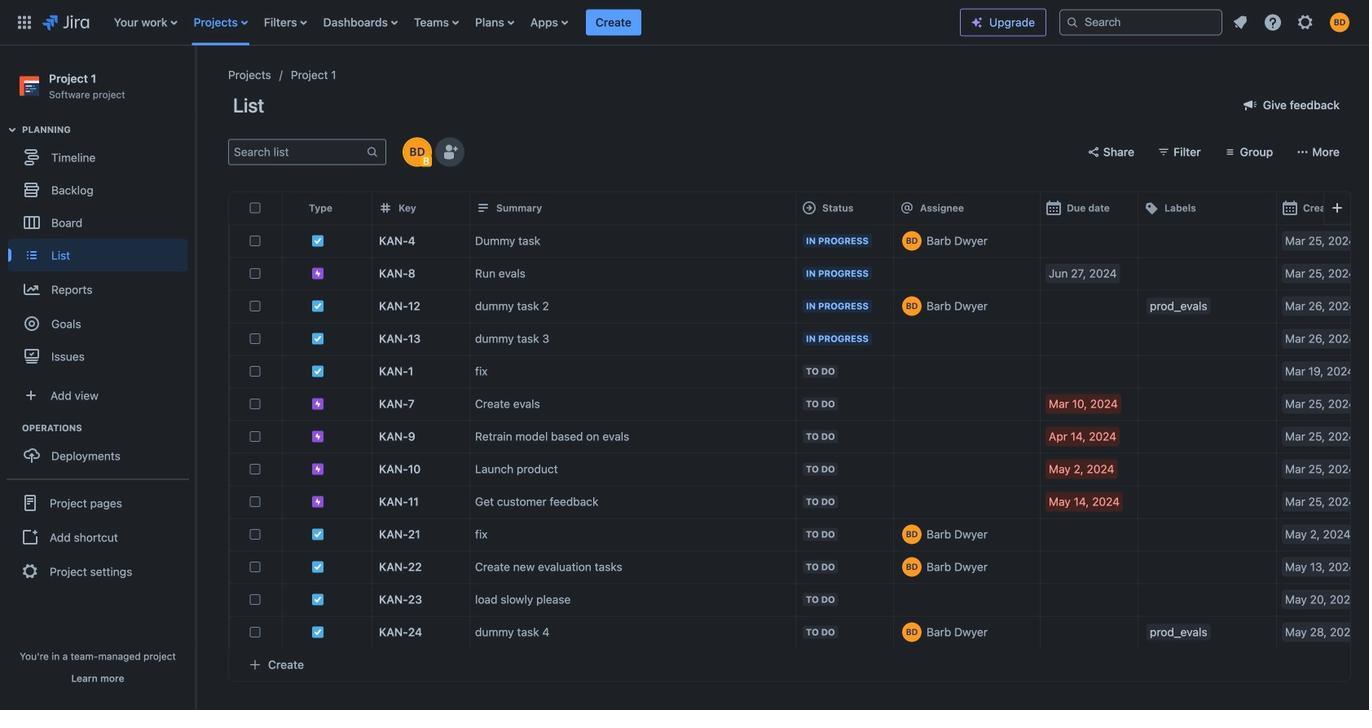Task type: locate. For each thing, give the bounding box(es) containing it.
None search field
[[1060, 9, 1223, 35]]

planning image
[[2, 120, 22, 140]]

1 vertical spatial epic image
[[311, 462, 324, 476]]

1 vertical spatial heading
[[22, 422, 195, 435]]

2 heading from the top
[[22, 422, 195, 435]]

settings image
[[1296, 13, 1316, 32]]

1 heading from the top
[[22, 123, 195, 136]]

heading
[[22, 123, 195, 136], [22, 422, 195, 435]]

list
[[106, 0, 960, 45], [1226, 8, 1360, 37]]

2 vertical spatial epic image
[[311, 495, 324, 508]]

heading for group related to operations icon
[[22, 422, 195, 435]]

epic image
[[311, 267, 324, 280], [311, 462, 324, 476], [311, 495, 324, 508]]

primary element
[[10, 0, 960, 45]]

heading for planning "icon" group
[[22, 123, 195, 136]]

appswitcher icon image
[[15, 13, 34, 32]]

list item
[[586, 0, 642, 45]]

1 epic image from the top
[[311, 397, 324, 410]]

0 vertical spatial group
[[8, 123, 195, 378]]

notifications image
[[1231, 13, 1251, 32]]

group
[[8, 123, 195, 378], [8, 422, 195, 477], [7, 479, 189, 594]]

1 task image from the top
[[311, 234, 324, 247]]

epic image
[[311, 397, 324, 410], [311, 430, 324, 443]]

banner
[[0, 0, 1370, 46]]

search image
[[1066, 16, 1079, 29]]

jira image
[[42, 13, 89, 32], [42, 13, 89, 32]]

3 task image from the top
[[311, 560, 324, 573]]

2 epic image from the top
[[311, 462, 324, 476]]

1 vertical spatial group
[[8, 422, 195, 477]]

task image
[[311, 234, 324, 247], [311, 365, 324, 378], [311, 528, 324, 541], [311, 626, 324, 639]]

task image
[[311, 299, 324, 312], [311, 332, 324, 345], [311, 560, 324, 573], [311, 593, 324, 606]]

1 vertical spatial epic image
[[311, 430, 324, 443]]

2 task image from the top
[[311, 365, 324, 378]]

table
[[229, 192, 1370, 648]]

2 task image from the top
[[311, 332, 324, 345]]

your profile and settings image
[[1330, 13, 1350, 32]]

operations image
[[2, 418, 22, 438]]

0 vertical spatial epic image
[[311, 397, 324, 410]]

3 epic image from the top
[[311, 495, 324, 508]]

group for operations icon
[[8, 422, 195, 477]]

4 task image from the top
[[311, 626, 324, 639]]

0 vertical spatial epic image
[[311, 267, 324, 280]]

4 task image from the top
[[311, 593, 324, 606]]

0 vertical spatial heading
[[22, 123, 195, 136]]

Search field
[[1060, 9, 1223, 35]]

sidebar element
[[0, 46, 196, 710]]



Task type: vqa. For each thing, say whether or not it's contained in the screenshot.
Enter full screen Image
no



Task type: describe. For each thing, give the bounding box(es) containing it.
Search list field
[[229, 140, 366, 163]]

2 vertical spatial group
[[7, 479, 189, 594]]

1 horizontal spatial list
[[1226, 8, 1360, 37]]

1 epic image from the top
[[311, 267, 324, 280]]

sidebar navigation image
[[178, 65, 214, 98]]

3 task image from the top
[[311, 528, 324, 541]]

1 task image from the top
[[311, 299, 324, 312]]

2 epic image from the top
[[311, 430, 324, 443]]

help image
[[1264, 13, 1283, 32]]

group for planning "icon"
[[8, 123, 195, 378]]

goal image
[[24, 316, 39, 331]]

0 horizontal spatial list
[[106, 0, 960, 45]]



